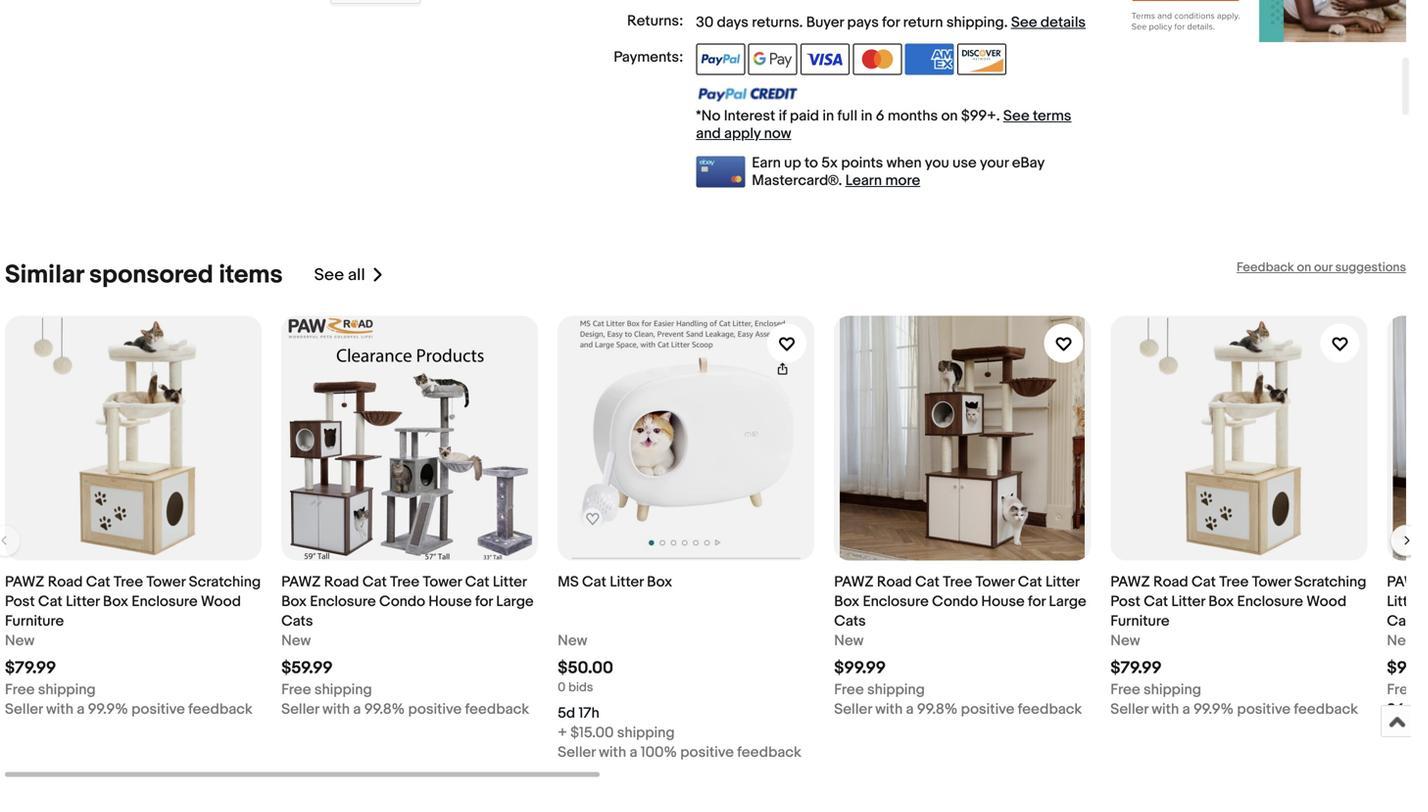 Task type: vqa. For each thing, say whether or not it's contained in the screenshot.
2nd . from left
yes



Task type: describe. For each thing, give the bounding box(es) containing it.
seller with a 99.9% positive feedback text field for free shipping text box
[[1111, 700, 1359, 720]]

feedback inside pawz road cat tree tower cat litter box enclosure condo house for large cats new $99.99 free shipping seller with a 99.8% positive feedback
[[1018, 701, 1082, 719]]

suggestions
[[1336, 260, 1407, 275]]

free shipping text field for $79.99
[[5, 681, 96, 700]]

days
[[717, 14, 749, 31]]

a inside pawz road cat tree tower cat litter box enclosure condo house for large cats new $99.99 free shipping seller with a 99.8% positive feedback
[[906, 701, 914, 719]]

5 free from the left
[[1387, 682, 1411, 699]]

see terms and apply now
[[696, 107, 1072, 143]]

large for $99.99
[[1049, 594, 1087, 611]]

$99
[[1387, 659, 1411, 679]]

a inside new $50.00 0 bids 5d 17h + $15.00 shipping seller with a 100% positive feedback
[[630, 744, 638, 762]]

points
[[841, 154, 883, 172]]

positive inside new $50.00 0 bids 5d 17h + $15.00 shipping seller with a 100% positive feedback
[[680, 744, 734, 762]]

tower for free shipping text field corresponding to $59.99
[[423, 574, 462, 592]]

free inside pawz road cat tree tower cat litter box enclosure condo house for large cats new $99.99 free shipping seller with a 99.8% positive feedback
[[834, 682, 864, 699]]

seller inside new $50.00 0 bids 5d 17h + $15.00 shipping seller with a 100% positive feedback
[[558, 744, 596, 762]]

our
[[1314, 260, 1333, 275]]

now
[[764, 125, 792, 143]]

new inside new $50.00 0 bids 5d 17h + $15.00 shipping seller with a 100% positive feedback
[[558, 633, 588, 650]]

pawz road cat tree tower cat litter box enclosure condo house for large cats new $99.99 free shipping seller with a 99.8% positive feedback
[[834, 574, 1087, 719]]

terms
[[1033, 107, 1072, 125]]

apply
[[724, 125, 761, 143]]

months
[[888, 107, 938, 125]]

post for new text field for $79.99
[[1111, 594, 1141, 611]]

road for free shipping text box
[[1154, 574, 1189, 592]]

advertisement region
[[1113, 0, 1407, 42]]

returns:
[[627, 12, 683, 30]]

pays
[[847, 14, 879, 31]]

$79.99 text field for new text box for $79.99
[[5, 659, 56, 679]]

litter inside "pawz road cat tree tower cat litter box enclosure condo house for large cats new $59.99 free shipping seller with a 99.8% positive feedback"
[[493, 574, 527, 592]]

ms cat litter box
[[558, 574, 672, 592]]

seller inside pawz road cat tree tower cat litter box enclosure condo house for large cats new $99.99 free shipping seller with a 99.8% positive feedback
[[834, 701, 872, 719]]

furniture for new text field for $79.99
[[1111, 613, 1170, 631]]

shipping inside new $50.00 0 bids 5d 17h + $15.00 shipping seller with a 100% positive feedback
[[617, 725, 675, 743]]

to
[[805, 154, 818, 172]]

new text field for $59.99
[[281, 632, 311, 651]]

$50.00 text field
[[558, 659, 614, 679]]

0 bids text field
[[558, 681, 593, 696]]

condo for $99.99
[[932, 594, 978, 611]]

seller inside "pawz road cat tree tower cat litter box enclosure condo house for large cats new $59.99 free shipping seller with a 99.8% positive feedback"
[[281, 701, 319, 719]]

$79.99 text field for new text field for $79.99
[[1111, 659, 1162, 679]]

new text field for $99.99
[[834, 632, 864, 651]]

99.8% for $99.99
[[917, 701, 958, 719]]

feedback on our suggestions link
[[1237, 260, 1407, 275]]

condo for $59.99
[[379, 594, 425, 611]]

+
[[558, 725, 567, 743]]

Seller with a 100% positive feedback text field
[[558, 744, 802, 763]]

1 in from the left
[[823, 107, 834, 125]]

a inside "pawz road cat tree tower cat litter box enclosure condo house for large cats new $59.99 free shipping seller with a 99.8% positive feedback"
[[353, 701, 361, 719]]

*no interest if paid in full in 6 months on $99+.
[[696, 107, 1004, 125]]

full
[[838, 107, 858, 125]]

new text field for $50.00
[[558, 632, 588, 651]]

sponsored
[[89, 260, 213, 291]]

visa image
[[801, 44, 850, 75]]

4 enclosure from the left
[[1238, 594, 1304, 611]]

1 pawz road cat tree tower scratching post cat litter box enclosure wood furniture new $79.99 free shipping seller with a 99.9% positive feedback from the left
[[5, 574, 261, 719]]

positive inside "pawz road cat tree tower cat litter box enclosure condo house for large cats new $59.99 free shipping seller with a 99.8% positive feedback"
[[408, 701, 462, 719]]

seller with a 99.8% positive feedback text field for $99.99
[[834, 700, 1082, 720]]

feedback on our suggestions
[[1237, 260, 1407, 275]]

+ $15.00 shipping text field
[[558, 724, 675, 744]]

1 scratching from the left
[[189, 574, 261, 592]]

new text field for $99
[[1387, 632, 1411, 651]]

36 s text field
[[1387, 700, 1411, 720]]

free shipping text field for $59.99
[[281, 681, 372, 700]]

wood for seller with a 99.9% positive feedback "text box" associated with free shipping text field associated with $79.99
[[201, 594, 241, 611]]

see for all
[[314, 265, 344, 286]]

5d 17h text field
[[558, 704, 600, 724]]

with inside new $50.00 0 bids 5d 17h + $15.00 shipping seller with a 100% positive feedback
[[599, 744, 626, 762]]

$79.99 for new text box for $79.99
[[5, 659, 56, 679]]

99.8% for $59.99
[[364, 701, 405, 719]]

$59.99
[[281, 659, 333, 679]]

box inside "pawz road cat tree tower cat litter box enclosure condo house for large cats new $59.99 free shipping seller with a 99.8% positive feedback"
[[281, 594, 307, 611]]

box inside pawz road cat tree tower cat litter box enclosure condo house for large cats new $99.99 free shipping seller with a 99.8% positive feedback
[[834, 594, 860, 611]]

4 tree from the left
[[1220, 574, 1249, 592]]

2 . from the left
[[1004, 14, 1008, 31]]

1 99.9% from the left
[[88, 701, 128, 719]]

1 . from the left
[[799, 14, 803, 31]]

earn up to 5x points when you use your ebay mastercard®.
[[752, 154, 1045, 190]]

discover image
[[958, 44, 1007, 75]]

and
[[696, 125, 721, 143]]

30
[[696, 14, 714, 31]]

details
[[1041, 14, 1086, 31]]

learn
[[846, 172, 882, 190]]

see all
[[314, 265, 365, 286]]

2 scratching from the left
[[1295, 574, 1367, 592]]

new text field for $79.99
[[5, 632, 35, 651]]

$79.99 for new text field for $79.99
[[1111, 659, 1162, 679]]

paypal credit image
[[696, 87, 798, 102]]

wood for seller with a 99.9% positive feedback "text box" for free shipping text box
[[1307, 594, 1347, 611]]

road for free shipping text field associated with $99.99
[[877, 574, 912, 592]]

2 99.9% from the left
[[1194, 701, 1234, 719]]

with inside "pawz road cat tree tower cat litter box enclosure condo house for large cats new $59.99 free shipping seller with a 99.8% positive feedback"
[[323, 701, 350, 719]]

you
[[925, 154, 949, 172]]

1 pawz from the left
[[5, 574, 44, 592]]

new inside pawz road cat tree tower cat litter box enclosure condo house for large cats new $99.99 free shipping seller with a 99.8% positive feedback
[[834, 633, 864, 650]]

road for free shipping text field corresponding to $59.99
[[324, 574, 359, 592]]

0
[[558, 681, 566, 696]]

google pay image
[[749, 44, 798, 75]]

shipping inside pawz road cat tree tower cat litter box enclosure condo house for large cats new $99.99 free shipping seller with a 99.8% positive feedback
[[867, 682, 925, 699]]

your
[[980, 154, 1009, 172]]

paw new $99 free 36 s
[[1387, 574, 1411, 719]]

more
[[886, 172, 921, 190]]

$99 text field
[[1387, 659, 1411, 679]]

if
[[779, 107, 787, 125]]

17h
[[579, 705, 600, 723]]

for for $59.99
[[475, 594, 493, 611]]

tower for free shipping text field associated with $99.99
[[976, 574, 1015, 592]]

0 horizontal spatial on
[[941, 107, 958, 125]]

all
[[348, 265, 365, 286]]

similar
[[5, 260, 84, 291]]

house for $99.99
[[982, 594, 1025, 611]]

$99.99
[[834, 659, 886, 679]]

seller with a 99.8% positive feedback text field for $59.99
[[281, 700, 529, 720]]

30 days returns . buyer pays for return shipping . see details
[[696, 14, 1086, 31]]

2 in from the left
[[861, 107, 873, 125]]

road for free shipping text field associated with $79.99
[[48, 574, 83, 592]]

100%
[[641, 744, 677, 762]]



Task type: locate. For each thing, give the bounding box(es) containing it.
with
[[46, 701, 73, 719], [323, 701, 350, 719], [876, 701, 903, 719], [1152, 701, 1179, 719], [599, 744, 626, 762]]

free
[[5, 682, 35, 699], [281, 682, 311, 699], [834, 682, 864, 699], [1111, 682, 1141, 699], [1387, 682, 1411, 699]]

tower inside "pawz road cat tree tower cat litter box enclosure condo house for large cats new $59.99 free shipping seller with a 99.8% positive feedback"
[[423, 574, 462, 592]]

2 99.8% from the left
[[917, 701, 958, 719]]

1 horizontal spatial 99.9%
[[1194, 701, 1234, 719]]

2 new text field from the left
[[281, 632, 311, 651]]

free inside "pawz road cat tree tower cat litter box enclosure condo house for large cats new $59.99 free shipping seller with a 99.8% positive feedback"
[[281, 682, 311, 699]]

3 new text field from the left
[[834, 632, 864, 651]]

0 horizontal spatial furniture
[[5, 613, 64, 631]]

buyer
[[806, 14, 844, 31]]

free shipping text field for $99.99
[[834, 681, 925, 700]]

0 horizontal spatial $79.99 text field
[[5, 659, 56, 679]]

tree inside pawz road cat tree tower cat litter box enclosure condo house for large cats new $99.99 free shipping seller with a 99.8% positive feedback
[[943, 574, 973, 592]]

2 post from the left
[[1111, 594, 1141, 611]]

. left see details link
[[1004, 14, 1008, 31]]

1 seller with a 99.9% positive feedback text field from the left
[[5, 700, 253, 720]]

0 horizontal spatial seller with a 99.9% positive feedback text field
[[5, 700, 253, 720]]

cats up '$99.99' at bottom
[[834, 613, 866, 631]]

3 tree from the left
[[943, 574, 973, 592]]

house inside "pawz road cat tree tower cat litter box enclosure condo house for large cats new $59.99 free shipping seller with a 99.8% positive feedback"
[[429, 594, 472, 611]]

3 free shipping text field from the left
[[834, 681, 925, 700]]

1 furniture from the left
[[5, 613, 64, 631]]

$79.99
[[5, 659, 56, 679], [1111, 659, 1162, 679]]

shipping inside "pawz road cat tree tower cat litter box enclosure condo house for large cats new $59.99 free shipping seller with a 99.8% positive feedback"
[[314, 682, 372, 699]]

1 horizontal spatial large
[[1049, 594, 1087, 611]]

2 horizontal spatial new text field
[[1387, 632, 1411, 651]]

see left all
[[314, 265, 344, 286]]

seller with a 99.9% positive feedback text field for free shipping text field associated with $79.99
[[5, 700, 253, 720]]

for inside pawz road cat tree tower cat litter box enclosure condo house for large cats new $99.99 free shipping seller with a 99.8% positive feedback
[[1028, 594, 1046, 611]]

0 horizontal spatial new text field
[[558, 632, 588, 651]]

0 horizontal spatial in
[[823, 107, 834, 125]]

ebay mastercard image
[[696, 156, 745, 188]]

feedback inside new $50.00 0 bids 5d 17h + $15.00 shipping seller with a 100% positive feedback
[[737, 744, 802, 762]]

$59.99 text field
[[281, 659, 333, 679]]

4 road from the left
[[1154, 574, 1189, 592]]

cats up $59.99
[[281, 613, 313, 631]]

see
[[1011, 14, 1038, 31], [1004, 107, 1030, 125], [314, 265, 344, 286]]

2 condo from the left
[[932, 594, 978, 611]]

1 horizontal spatial on
[[1297, 260, 1312, 275]]

0 horizontal spatial free shipping text field
[[5, 681, 96, 700]]

for inside "pawz road cat tree tower cat litter box enclosure condo house for large cats new $59.99 free shipping seller with a 99.8% positive feedback"
[[475, 594, 493, 611]]

in left the full
[[823, 107, 834, 125]]

bids
[[569, 681, 593, 696]]

3 new from the left
[[558, 633, 588, 650]]

1 horizontal spatial pawz road cat tree tower scratching post cat litter box enclosure wood furniture new $79.99 free shipping seller with a 99.9% positive feedback
[[1111, 574, 1367, 719]]

house for $59.99
[[429, 594, 472, 611]]

cats inside pawz road cat tree tower cat litter box enclosure condo house for large cats new $99.99 free shipping seller with a 99.8% positive feedback
[[834, 613, 866, 631]]

Seller with a 99.9% positive feedback text field
[[5, 700, 253, 720], [1111, 700, 1359, 720]]

1 horizontal spatial free shipping text field
[[281, 681, 372, 700]]

1 condo from the left
[[379, 594, 425, 611]]

ms
[[558, 574, 579, 592]]

0 vertical spatial on
[[941, 107, 958, 125]]

2 pawz from the left
[[281, 574, 321, 592]]

0 horizontal spatial 99.9%
[[88, 701, 128, 719]]

0 horizontal spatial new text field
[[5, 632, 35, 651]]

5 new from the left
[[1111, 633, 1140, 650]]

scratching
[[189, 574, 261, 592], [1295, 574, 1367, 592]]

1 horizontal spatial wood
[[1307, 594, 1347, 611]]

new text field up $50.00 text box
[[558, 632, 588, 651]]

returns
[[752, 14, 799, 31]]

ebay
[[1012, 154, 1045, 172]]

feedback inside "pawz road cat tree tower cat litter box enclosure condo house for large cats new $59.99 free shipping seller with a 99.8% positive feedback"
[[465, 701, 529, 719]]

3 pawz from the left
[[834, 574, 874, 592]]

1 $79.99 text field from the left
[[5, 659, 56, 679]]

1 horizontal spatial cats
[[834, 613, 866, 631]]

New text field
[[5, 632, 35, 651], [281, 632, 311, 651], [834, 632, 864, 651]]

shipping
[[947, 14, 1004, 31], [38, 682, 96, 699], [314, 682, 372, 699], [867, 682, 925, 699], [1144, 682, 1202, 699], [617, 725, 675, 743]]

$15.00
[[571, 725, 614, 743]]

s
[[1408, 701, 1411, 719]]

6 new from the left
[[1387, 633, 1411, 650]]

use
[[953, 154, 977, 172]]

2 new text field from the left
[[1111, 632, 1140, 651]]

cats for $99.99
[[834, 613, 866, 631]]

2 horizontal spatial for
[[1028, 594, 1046, 611]]

1 new text field from the left
[[5, 632, 35, 651]]

1 horizontal spatial .
[[1004, 14, 1008, 31]]

New text field
[[558, 632, 588, 651], [1111, 632, 1140, 651], [1387, 632, 1411, 651]]

*no
[[696, 107, 721, 125]]

on
[[941, 107, 958, 125], [1297, 260, 1312, 275]]

5d
[[558, 705, 575, 723]]

1 free from the left
[[5, 682, 35, 699]]

post
[[5, 594, 35, 611], [1111, 594, 1141, 611]]

post for new text box for $79.99
[[5, 594, 35, 611]]

positive
[[131, 701, 185, 719], [408, 701, 462, 719], [961, 701, 1015, 719], [1237, 701, 1291, 719], [680, 744, 734, 762]]

0 horizontal spatial .
[[799, 14, 803, 31]]

enclosure
[[132, 594, 198, 611], [310, 594, 376, 611], [863, 594, 929, 611], [1238, 594, 1304, 611]]

learn more link
[[846, 172, 921, 190]]

new text field up free shipping text box
[[1111, 632, 1140, 651]]

3 tower from the left
[[976, 574, 1015, 592]]

5x
[[822, 154, 838, 172]]

litter
[[493, 574, 527, 592], [610, 574, 644, 592], [1046, 574, 1080, 592], [66, 594, 100, 611], [1172, 594, 1206, 611]]

cat
[[86, 574, 110, 592], [362, 574, 387, 592], [465, 574, 490, 592], [582, 574, 607, 592], [915, 574, 940, 592], [1018, 574, 1043, 592], [1192, 574, 1216, 592], [38, 594, 63, 611], [1144, 594, 1168, 611]]

2 vertical spatial see
[[314, 265, 344, 286]]

1 large from the left
[[496, 594, 534, 611]]

enclosure inside "pawz road cat tree tower cat litter box enclosure condo house for large cats new $59.99 free shipping seller with a 99.8% positive feedback"
[[310, 594, 376, 611]]

1 horizontal spatial $79.99 text field
[[1111, 659, 1162, 679]]

2 new from the left
[[281, 633, 311, 650]]

2 seller with a 99.9% positive feedback text field from the left
[[1111, 700, 1359, 720]]

see left details
[[1011, 14, 1038, 31]]

$99.99 text field
[[834, 659, 886, 679]]

1 free shipping text field from the left
[[5, 681, 96, 700]]

new
[[5, 633, 35, 650], [281, 633, 311, 650], [558, 633, 588, 650], [834, 633, 864, 650], [1111, 633, 1140, 650], [1387, 633, 1411, 650]]

large inside pawz road cat tree tower cat litter box enclosure condo house for large cats new $99.99 free shipping seller with a 99.8% positive feedback
[[1049, 594, 1087, 611]]

1 horizontal spatial $79.99
[[1111, 659, 1162, 679]]

0 horizontal spatial condo
[[379, 594, 425, 611]]

2 horizontal spatial new text field
[[834, 632, 864, 651]]

with inside pawz road cat tree tower cat litter box enclosure condo house for large cats new $99.99 free shipping seller with a 99.8% positive feedback
[[876, 701, 903, 719]]

2 horizontal spatial free shipping text field
[[834, 681, 925, 700]]

99.9%
[[88, 701, 128, 719], [1194, 701, 1234, 719]]

1 vertical spatial see
[[1004, 107, 1030, 125]]

99.8% inside pawz road cat tree tower cat litter box enclosure condo house for large cats new $99.99 free shipping seller with a 99.8% positive feedback
[[917, 701, 958, 719]]

tree
[[114, 574, 143, 592], [390, 574, 420, 592], [943, 574, 973, 592], [1220, 574, 1249, 592]]

master card image
[[853, 44, 902, 75]]

see inside see terms and apply now
[[1004, 107, 1030, 125]]

4 new from the left
[[834, 633, 864, 650]]

tower for free shipping text box
[[1252, 574, 1291, 592]]

condo
[[379, 594, 425, 611], [932, 594, 978, 611]]

learn more
[[846, 172, 921, 190]]

pawz inside "pawz road cat tree tower cat litter box enclosure condo house for large cats new $59.99 free shipping seller with a 99.8% positive feedback"
[[281, 574, 321, 592]]

0 horizontal spatial cats
[[281, 613, 313, 631]]

4 free from the left
[[1111, 682, 1141, 699]]

payments:
[[614, 49, 683, 66]]

0 horizontal spatial for
[[475, 594, 493, 611]]

pawz road cat tree tower cat litter box enclosure condo house for large cats new $59.99 free shipping seller with a 99.8% positive feedback
[[281, 574, 534, 719]]

tree inside "pawz road cat tree tower cat litter box enclosure condo house for large cats new $59.99 free shipping seller with a 99.8% positive feedback"
[[390, 574, 420, 592]]

large inside "pawz road cat tree tower cat litter box enclosure condo house for large cats new $59.99 free shipping seller with a 99.8% positive feedback"
[[496, 594, 534, 611]]

litter inside pawz road cat tree tower cat litter box enclosure condo house for large cats new $99.99 free shipping seller with a 99.8% positive feedback
[[1046, 574, 1080, 592]]

a
[[77, 701, 85, 719], [353, 701, 361, 719], [906, 701, 914, 719], [1183, 701, 1191, 719], [630, 744, 638, 762]]

$79.99 text field
[[5, 659, 56, 679], [1111, 659, 1162, 679]]

3 free from the left
[[834, 682, 864, 699]]

pawz
[[5, 574, 44, 592], [281, 574, 321, 592], [834, 574, 874, 592], [1111, 574, 1150, 592]]

1 horizontal spatial seller with a 99.8% positive feedback text field
[[834, 700, 1082, 720]]

1 tree from the left
[[114, 574, 143, 592]]

2 enclosure from the left
[[310, 594, 376, 611]]

0 horizontal spatial large
[[496, 594, 534, 611]]

new text field up $99
[[1387, 632, 1411, 651]]

4 pawz from the left
[[1111, 574, 1150, 592]]

1 horizontal spatial new text field
[[1111, 632, 1140, 651]]

large for $59.99
[[496, 594, 534, 611]]

house inside pawz road cat tree tower cat litter box enclosure condo house for large cats new $99.99 free shipping seller with a 99.8% positive feedback
[[982, 594, 1025, 611]]

in
[[823, 107, 834, 125], [861, 107, 873, 125]]

for for $99.99
[[1028, 594, 1046, 611]]

wood
[[201, 594, 241, 611], [1307, 594, 1347, 611]]

1 99.8% from the left
[[364, 701, 405, 719]]

condo inside "pawz road cat tree tower cat litter box enclosure condo house for large cats new $59.99 free shipping seller with a 99.8% positive feedback"
[[379, 594, 425, 611]]

on left our
[[1297, 260, 1312, 275]]

seller
[[5, 701, 43, 719], [281, 701, 319, 719], [834, 701, 872, 719], [1111, 701, 1149, 719], [558, 744, 596, 762]]

1 seller with a 99.8% positive feedback text field from the left
[[281, 700, 529, 720]]

1 tower from the left
[[146, 574, 185, 592]]

tower inside pawz road cat tree tower cat litter box enclosure condo house for large cats new $99.99 free shipping seller with a 99.8% positive feedback
[[976, 574, 1015, 592]]

2 large from the left
[[1049, 594, 1087, 611]]

Seller with a 99.8% positive feedback text field
[[281, 700, 529, 720], [834, 700, 1082, 720]]

see all link
[[314, 260, 385, 291]]

3 enclosure from the left
[[863, 594, 929, 611]]

2 house from the left
[[982, 594, 1025, 611]]

99.8%
[[364, 701, 405, 719], [917, 701, 958, 719]]

1 horizontal spatial for
[[882, 14, 900, 31]]

0 horizontal spatial scratching
[[189, 574, 261, 592]]

36
[[1387, 701, 1405, 719]]

0 horizontal spatial wood
[[201, 594, 241, 611]]

mastercard®.
[[752, 172, 842, 190]]

cats inside "pawz road cat tree tower cat litter box enclosure condo house for large cats new $59.99 free shipping seller with a 99.8% positive feedback"
[[281, 613, 313, 631]]

2 $79.99 text field from the left
[[1111, 659, 1162, 679]]

1 horizontal spatial in
[[861, 107, 873, 125]]

condo inside pawz road cat tree tower cat litter box enclosure condo house for large cats new $99.99 free shipping seller with a 99.8% positive feedback
[[932, 594, 978, 611]]

paypal image
[[696, 44, 745, 75]]

new inside "pawz road cat tree tower cat litter box enclosure condo house for large cats new $59.99 free shipping seller with a 99.8% positive feedback"
[[281, 633, 311, 650]]

1 enclosure from the left
[[132, 594, 198, 611]]

1 horizontal spatial seller with a 99.9% positive feedback text field
[[1111, 700, 1359, 720]]

cats
[[281, 613, 313, 631], [834, 613, 866, 631]]

items
[[219, 260, 283, 291]]

road inside "pawz road cat tree tower cat litter box enclosure condo house for large cats new $59.99 free shipping seller with a 99.8% positive feedback"
[[324, 574, 359, 592]]

1 cats from the left
[[281, 613, 313, 631]]

earn
[[752, 154, 781, 172]]

1 horizontal spatial furniture
[[1111, 613, 1170, 631]]

1 new from the left
[[5, 633, 35, 650]]

road inside pawz road cat tree tower cat litter box enclosure condo house for large cats new $99.99 free shipping seller with a 99.8% positive feedback
[[877, 574, 912, 592]]

1 new text field from the left
[[558, 632, 588, 651]]

0 horizontal spatial pawz road cat tree tower scratching post cat litter box enclosure wood furniture new $79.99 free shipping seller with a 99.9% positive feedback
[[5, 574, 261, 719]]

Free shipping text field
[[5, 681, 96, 700], [281, 681, 372, 700], [834, 681, 925, 700]]

1 wood from the left
[[201, 594, 241, 611]]

0 horizontal spatial house
[[429, 594, 472, 611]]

when
[[887, 154, 922, 172]]

large
[[496, 594, 534, 611], [1049, 594, 1087, 611]]

in left 6
[[861, 107, 873, 125]]

tower for free shipping text field associated with $79.99
[[146, 574, 185, 592]]

tower
[[146, 574, 185, 592], [423, 574, 462, 592], [976, 574, 1015, 592], [1252, 574, 1291, 592]]

Free shipping text field
[[1111, 681, 1202, 700]]

new text field for $79.99
[[1111, 632, 1140, 651]]

pawz inside pawz road cat tree tower cat litter box enclosure condo house for large cats new $99.99 free shipping seller with a 99.8% positive feedback
[[834, 574, 874, 592]]

american express image
[[905, 44, 954, 75]]

2 road from the left
[[324, 574, 359, 592]]

similar sponsored items
[[5, 260, 283, 291]]

2 free shipping text field from the left
[[281, 681, 372, 700]]

6
[[876, 107, 885, 125]]

furniture for new text box for $79.99
[[5, 613, 64, 631]]

2 tower from the left
[[423, 574, 462, 592]]

paw
[[1387, 574, 1411, 592]]

pawz road cat tree tower scratching post cat litter box enclosure wood furniture new $79.99 free shipping seller with a 99.9% positive feedback
[[5, 574, 261, 719], [1111, 574, 1367, 719]]

1 horizontal spatial scratching
[[1295, 574, 1367, 592]]

2 wood from the left
[[1307, 594, 1347, 611]]

1 road from the left
[[48, 574, 83, 592]]

99.8% inside "pawz road cat tree tower cat litter box enclosure condo house for large cats new $59.99 free shipping seller with a 99.8% positive feedback"
[[364, 701, 405, 719]]

positive inside pawz road cat tree tower cat litter box enclosure condo house for large cats new $99.99 free shipping seller with a 99.8% positive feedback
[[961, 701, 1015, 719]]

1 horizontal spatial post
[[1111, 594, 1141, 611]]

2 pawz road cat tree tower scratching post cat litter box enclosure wood furniture new $79.99 free shipping seller with a 99.9% positive feedback from the left
[[1111, 574, 1367, 719]]

1 vertical spatial on
[[1297, 260, 1312, 275]]

1 $79.99 from the left
[[5, 659, 56, 679]]

interest
[[724, 107, 776, 125]]

up
[[784, 154, 802, 172]]

0 horizontal spatial seller with a 99.8% positive feedback text field
[[281, 700, 529, 720]]

2 $79.99 from the left
[[1111, 659, 1162, 679]]

new $50.00 0 bids 5d 17h + $15.00 shipping seller with a 100% positive feedback
[[558, 633, 802, 762]]

feedback
[[1237, 260, 1294, 275]]

1 horizontal spatial house
[[982, 594, 1025, 611]]

2 cats from the left
[[834, 613, 866, 631]]

see details link
[[1011, 14, 1086, 31]]

3 road from the left
[[877, 574, 912, 592]]

3 new text field from the left
[[1387, 632, 1411, 651]]

2 tree from the left
[[390, 574, 420, 592]]

for
[[882, 14, 900, 31], [475, 594, 493, 611], [1028, 594, 1046, 611]]

road
[[48, 574, 83, 592], [324, 574, 359, 592], [877, 574, 912, 592], [1154, 574, 1189, 592]]

See all text field
[[314, 265, 365, 286]]

0 horizontal spatial 99.8%
[[364, 701, 405, 719]]

Free text field
[[1387, 681, 1411, 700]]

0 vertical spatial see
[[1011, 14, 1038, 31]]

see terms and apply now link
[[696, 107, 1072, 143]]

return
[[903, 14, 943, 31]]

1 horizontal spatial 99.8%
[[917, 701, 958, 719]]

see left terms
[[1004, 107, 1030, 125]]

paid
[[790, 107, 819, 125]]

2 seller with a 99.8% positive feedback text field from the left
[[834, 700, 1082, 720]]

2 furniture from the left
[[1111, 613, 1170, 631]]

enclosure inside pawz road cat tree tower cat litter box enclosure condo house for large cats new $99.99 free shipping seller with a 99.8% positive feedback
[[863, 594, 929, 611]]

0 horizontal spatial post
[[5, 594, 35, 611]]

$99+.
[[961, 107, 1000, 125]]

. left buyer on the top right of page
[[799, 14, 803, 31]]

1 post from the left
[[5, 594, 35, 611]]

$50.00
[[558, 659, 614, 679]]

cats for $59.99
[[281, 613, 313, 631]]

1 horizontal spatial new text field
[[281, 632, 311, 651]]

feedback
[[188, 701, 253, 719], [465, 701, 529, 719], [1018, 701, 1082, 719], [1294, 701, 1359, 719], [737, 744, 802, 762]]

1 horizontal spatial condo
[[932, 594, 978, 611]]

1 house from the left
[[429, 594, 472, 611]]

4 tower from the left
[[1252, 574, 1291, 592]]

see for terms
[[1004, 107, 1030, 125]]

on left $99+.
[[941, 107, 958, 125]]

2 free from the left
[[281, 682, 311, 699]]

0 horizontal spatial $79.99
[[5, 659, 56, 679]]

box
[[647, 574, 672, 592], [103, 594, 128, 611], [281, 594, 307, 611], [834, 594, 860, 611], [1209, 594, 1234, 611]]



